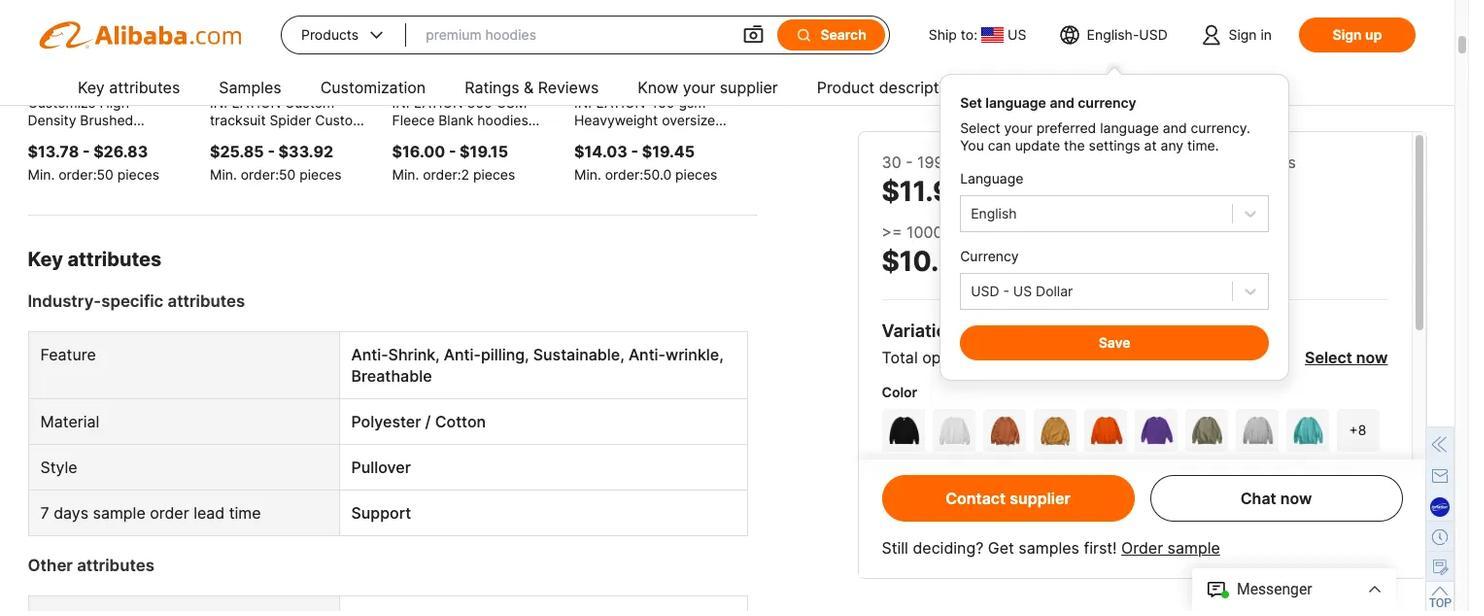 Task type: locate. For each thing, give the bounding box(es) containing it.
anti- right the sustainable,
[[629, 345, 666, 364]]

; left 5
[[1046, 348, 1051, 367]]

key up the industry-
[[28, 248, 63, 271]]

attributes up specific
[[68, 248, 162, 271]]

key inside key attributes link
[[78, 78, 105, 97]]

select now link
[[1305, 348, 1388, 367]]

supplier down arrow right image
[[720, 78, 778, 97]]

1 horizontal spatial color
[[1006, 348, 1046, 367]]

0 vertical spatial now
[[1356, 348, 1388, 367]]


[[366, 25, 387, 45]]

5
[[1055, 348, 1064, 367]]

pieces right 499
[[1098, 153, 1146, 172]]

min. for $14.03
[[574, 166, 601, 183]]

; left 6
[[1196, 348, 1200, 367]]

1 horizontal spatial now
[[1356, 348, 1388, 367]]

: down "$26.83"
[[93, 166, 97, 183]]

0 vertical spatial sample
[[93, 503, 145, 523]]

200
[[1020, 153, 1049, 172]]

- left "$19.15"
[[449, 142, 456, 161]]

: inside $16.00 - $19.15 min. order : 2 pieces
[[457, 166, 461, 183]]

1 vertical spatial key
[[28, 248, 63, 271]]

0 horizontal spatial anti-
[[351, 345, 388, 364]]

- right 30
[[906, 153, 913, 172]]

key attributes up "$26.83"
[[78, 78, 180, 97]]

min. down $16.00 at left top
[[392, 166, 419, 183]]

now right select
[[1356, 348, 1388, 367]]

50 inside the $25.85 - $33.92 min. order : 50 pieces
[[279, 166, 296, 183]]

sign left the up
[[1333, 26, 1362, 43]]

total
[[882, 348, 918, 367]]

order sample link
[[1121, 538, 1220, 558]]

50 inside $13.78 - $26.83 min. order : 50 pieces
[[97, 166, 113, 183]]

199
[[917, 153, 944, 172]]

2 horizontal spatial anti-
[[629, 345, 666, 364]]

order down $25.85
[[241, 166, 275, 183]]

order inside $13.78 - $26.83 min. order : 50 pieces
[[59, 166, 93, 183]]

- inside $13.78 - $26.83 min. order : 50 pieces
[[83, 142, 90, 161]]

- right "500"
[[1203, 153, 1210, 172]]

sign left in
[[1229, 26, 1257, 43]]

order inside $14.03 - $19.45 min. order : 50.0 pieces
[[605, 166, 640, 183]]

puff
[[896, 499, 922, 515]]

1 vertical spatial sample
[[1168, 538, 1220, 558]]

product descriptions from the supplier link
[[817, 70, 1099, 109]]

1 vertical spatial color
[[882, 384, 918, 400]]

chat now
[[1241, 489, 1312, 508]]

other
[[28, 556, 73, 575]]

color
[[1006, 348, 1046, 367], [882, 384, 918, 400]]

- inside $14.03 - $19.45 min. order : 50.0 pieces
[[631, 142, 638, 161]]

- inside the 30 - 199 pieces $11.93
[[906, 153, 913, 172]]

contact
[[946, 489, 1006, 508]]

attributes
[[109, 78, 180, 97], [68, 248, 162, 271], [168, 292, 245, 311], [77, 556, 154, 575]]

3 : from the left
[[457, 166, 461, 183]]

sample right the days
[[93, 503, 145, 523]]

30
[[882, 153, 902, 172]]

1 horizontal spatial key
[[78, 78, 105, 97]]

sign in
[[1229, 26, 1272, 43]]

sign
[[1229, 26, 1257, 43], [1333, 26, 1362, 43]]

methods
[[1130, 348, 1196, 367], [937, 464, 995, 480]]

key attributes up the industry-
[[28, 248, 162, 271]]

-
[[83, 142, 90, 161], [268, 142, 275, 161], [449, 142, 456, 161], [631, 142, 638, 161], [906, 153, 913, 172], [1203, 153, 1210, 172]]

embossed
[[1010, 499, 1077, 515]]

supplier
[[720, 78, 778, 97], [1041, 78, 1099, 97], [1010, 489, 1071, 508]]

polyester / cotton
[[351, 412, 486, 431]]

min. inside $14.03 - $19.45 min. order : 50.0 pieces
[[574, 166, 601, 183]]

pieces inside $13.78 - $26.83 min. order : 50 pieces
[[117, 166, 159, 183]]

0 horizontal spatial key
[[28, 248, 63, 271]]

printing
[[1068, 348, 1126, 367], [882, 464, 933, 480], [926, 499, 975, 515], [1203, 499, 1252, 515]]

anti- right shrink,
[[444, 345, 481, 364]]

supplier up samples at right bottom
[[1010, 489, 1071, 508]]

0 horizontal spatial ;
[[1046, 348, 1051, 367]]

3 anti- from the left
[[629, 345, 666, 364]]

0 horizontal spatial sign
[[1229, 26, 1257, 43]]

500
[[1170, 153, 1199, 172]]

2 min. from the left
[[210, 166, 237, 183]]

$16.00 - $19.15 min. order : 2 pieces
[[392, 142, 515, 183]]

4 : from the left
[[640, 166, 643, 183]]

ratings
[[465, 78, 519, 97]]

color right 17
[[1006, 348, 1046, 367]]

500 -
[[1170, 153, 1215, 172]]

: inside $13.78 - $26.83 min. order : 50 pieces
[[93, 166, 97, 183]]

1 min. from the left
[[28, 166, 55, 183]]

select
[[1305, 348, 1353, 367]]

sample down heat-transfer printing link
[[1168, 538, 1220, 558]]

now right the chat
[[1280, 489, 1312, 508]]

color down total
[[882, 384, 918, 400]]

- for $25.85 - $33.92 min. order : 50 pieces
[[268, 142, 275, 161]]

3 min. from the left
[[392, 166, 419, 183]]

: inside the $25.85 - $33.92 min. order : 50 pieces
[[275, 166, 279, 183]]

1 horizontal spatial sign
[[1333, 26, 1362, 43]]

ship to:
[[929, 26, 978, 43]]

variations
[[882, 321, 967, 341]]

embossed link
[[996, 489, 1091, 526]]

usd
[[1139, 26, 1168, 43]]

1 horizontal spatial ;
[[1196, 348, 1200, 367]]

1 vertical spatial now
[[1280, 489, 1312, 508]]

0 horizontal spatial sample
[[93, 503, 145, 523]]

samples
[[1019, 538, 1080, 558]]

anti- up breathable
[[351, 345, 388, 364]]

size
[[1218, 348, 1250, 367], [882, 543, 910, 560]]

pieces inside >= 1000 pieces $10.23
[[948, 223, 996, 242]]

- right the $13.78
[[83, 142, 90, 161]]

support
[[351, 503, 411, 523]]

order for $13.78
[[59, 166, 93, 183]]

pieces right 199
[[948, 153, 997, 172]]

;
[[1046, 348, 1051, 367], [1196, 348, 1200, 367]]

0 horizontal spatial now
[[1280, 489, 1312, 508]]

your
[[683, 78, 715, 97]]

contact supplier
[[946, 489, 1071, 508]]

order
[[59, 166, 93, 183], [241, 166, 275, 183], [423, 166, 457, 183], [605, 166, 640, 183], [150, 503, 189, 523]]

min. for $13.78
[[28, 166, 55, 183]]

4 min. from the left
[[574, 166, 601, 183]]

key up "$26.83"
[[78, 78, 105, 97]]

select now
[[1305, 348, 1388, 367]]

2 sign from the left
[[1333, 26, 1362, 43]]

- for $13.78 - $26.83 min. order : 50 pieces
[[83, 142, 90, 161]]

industry-
[[28, 292, 101, 311]]

1 horizontal spatial sample
[[1168, 538, 1220, 558]]

printing methods
[[882, 464, 995, 480]]

order inside the $25.85 - $33.92 min. order : 50 pieces
[[241, 166, 275, 183]]

size right 6
[[1218, 348, 1250, 367]]

size down the puff
[[882, 543, 910, 560]]

$19.45
[[642, 142, 695, 161]]

methods left 6
[[1130, 348, 1196, 367]]

arrow right image
[[729, 34, 745, 54]]

2 : from the left
[[275, 166, 279, 183]]

order down $14.03
[[605, 166, 640, 183]]

puff printing link
[[882, 489, 989, 526]]

0 vertical spatial size
[[1218, 348, 1250, 367]]

arrow left image
[[39, 34, 55, 54]]

order down the $13.78
[[59, 166, 93, 183]]

50 for $33.92
[[279, 166, 296, 183]]

min. down $25.85
[[210, 166, 237, 183]]

50 down "$26.83"
[[97, 166, 113, 183]]

- for $14.03 - $19.45 min. order : 50.0 pieces
[[631, 142, 638, 161]]

now inside "button"
[[1280, 489, 1312, 508]]

0 horizontal spatial 50
[[97, 166, 113, 183]]

: down $19.45
[[640, 166, 643, 183]]

attributes up "$26.83"
[[109, 78, 180, 97]]

1 sign from the left
[[1229, 26, 1257, 43]]

1 vertical spatial methods
[[937, 464, 995, 480]]

key attributes
[[78, 78, 180, 97], [28, 248, 162, 271]]

- left $19.45
[[631, 142, 638, 161]]

transfer
[[1149, 499, 1199, 515]]

ratings & reviews link
[[465, 70, 599, 109]]

options:
[[922, 348, 981, 367]]

order for $16.00
[[423, 166, 457, 183]]

$10.23
[[882, 245, 974, 278]]

chat
[[1241, 489, 1277, 508]]

attributes down 7 days sample order lead time
[[77, 556, 154, 575]]

in
[[1261, 26, 1272, 43]]

0 vertical spatial key
[[78, 78, 105, 97]]

0 horizontal spatial size
[[882, 543, 910, 560]]

: down $33.92
[[275, 166, 279, 183]]

1 : from the left
[[93, 166, 97, 183]]

1 horizontal spatial size
[[1218, 348, 1250, 367]]

$25.85 - $33.92 min. order : 50 pieces
[[210, 142, 342, 183]]

pieces right 1000
[[948, 223, 996, 242]]

50 down $33.92
[[279, 166, 296, 183]]

pieces inside the $25.85 - $33.92 min. order : 50 pieces
[[299, 166, 342, 183]]

- inside $16.00 - $19.15 min. order : 2 pieces
[[449, 142, 456, 161]]

pieces down "$19.15"
[[473, 166, 515, 183]]

$13.78 - $26.83 min. order : 50 pieces
[[28, 142, 159, 183]]

1 horizontal spatial anti-
[[444, 345, 481, 364]]

min. inside $16.00 - $19.15 min. order : 2 pieces
[[392, 166, 419, 183]]

499
[[1065, 153, 1094, 172]]

from
[[974, 78, 1008, 97]]

50
[[97, 166, 113, 183], [279, 166, 296, 183]]

min. down the $13.78
[[28, 166, 55, 183]]

pieces down $33.92
[[299, 166, 342, 183]]

min. inside $13.78 - $26.83 min. order : 50 pieces
[[28, 166, 55, 183]]

 search
[[795, 26, 867, 44]]

pieces down $19.45
[[675, 166, 718, 183]]

2 50 from the left
[[279, 166, 296, 183]]

lead
[[194, 503, 225, 523]]

: down "$19.15"
[[457, 166, 461, 183]]

1 vertical spatial size
[[882, 543, 910, 560]]

1 horizontal spatial methods
[[1130, 348, 1196, 367]]

$13.78
[[28, 142, 79, 161]]

order left 2
[[423, 166, 457, 183]]

methods up contact
[[937, 464, 995, 480]]

- for 30 - 199 pieces $11.93
[[906, 153, 913, 172]]

anti-
[[351, 345, 388, 364], [444, 345, 481, 364], [629, 345, 666, 364]]

attributes right specific
[[168, 292, 245, 311]]

sustainable,
[[533, 345, 625, 364]]

: for $33.92
[[275, 166, 279, 183]]

- inside the $25.85 - $33.92 min. order : 50 pieces
[[268, 142, 275, 161]]

$26.83
[[93, 142, 148, 161]]

pieces down "$26.83"
[[117, 166, 159, 183]]

1 horizontal spatial 50
[[279, 166, 296, 183]]

- right $25.85
[[268, 142, 275, 161]]

order inside $16.00 - $19.15 min. order : 2 pieces
[[423, 166, 457, 183]]

total options: 17 color ; 5 printing methods ; 6 size .
[[882, 348, 1254, 367]]

50 for $26.83
[[97, 166, 113, 183]]

supplier right 'the'
[[1041, 78, 1099, 97]]

order for $25.85
[[241, 166, 275, 183]]

now
[[1356, 348, 1388, 367], [1280, 489, 1312, 508]]

0 horizontal spatial color
[[882, 384, 918, 400]]

min. for $25.85
[[210, 166, 237, 183]]

1 50 from the left
[[97, 166, 113, 183]]

pieces
[[948, 153, 997, 172], [1098, 153, 1146, 172], [1248, 153, 1296, 172], [117, 166, 159, 183], [299, 166, 342, 183], [473, 166, 515, 183], [675, 166, 718, 183], [948, 223, 996, 242]]

min. inside the $25.85 - $33.92 min. order : 50 pieces
[[210, 166, 237, 183]]

: inside $14.03 - $19.45 min. order : 50.0 pieces
[[640, 166, 643, 183]]

min. down $14.03
[[574, 166, 601, 183]]



Task type: describe. For each thing, give the bounding box(es) containing it.
>=
[[882, 223, 902, 242]]

8
[[1358, 422, 1367, 438]]

supplier inside button
[[1010, 489, 1071, 508]]

still
[[882, 538, 909, 558]]

now for chat now
[[1280, 489, 1312, 508]]

know your supplier
[[638, 78, 778, 97]]

: for $19.15
[[457, 166, 461, 183]]

now for select now
[[1356, 348, 1388, 367]]

1 anti- from the left
[[351, 345, 388, 364]]

6
[[1204, 348, 1214, 367]]

2
[[461, 166, 469, 183]]

puff printing
[[896, 499, 975, 515]]

breathable
[[351, 366, 432, 386]]

industry-specific attributes
[[28, 292, 245, 311]]

$14.03
[[574, 142, 628, 161]]

0 vertical spatial methods
[[1130, 348, 1196, 367]]

$14.03 - $19.45 min. order : 50.0 pieces
[[574, 142, 718, 183]]

pieces inside $14.03 - $19.45 min. order : 50.0 pieces
[[675, 166, 718, 183]]

product descriptions from the supplier
[[817, 78, 1099, 97]]

$33.92
[[279, 142, 333, 161]]

key attributes link
[[78, 70, 180, 109]]

reviews
[[538, 78, 599, 97]]

0 vertical spatial color
[[1006, 348, 1046, 367]]

$16.00
[[392, 142, 445, 161]]

&
[[524, 78, 534, 97]]

min. for $16.00
[[392, 166, 419, 183]]

order for $14.03
[[605, 166, 640, 183]]

$25.85
[[210, 142, 264, 161]]

2 ; from the left
[[1196, 348, 1200, 367]]

50.0
[[643, 166, 672, 183]]

pieces up $10.79
[[1248, 153, 1296, 172]]

polyester
[[351, 412, 421, 431]]

sign for sign up
[[1333, 26, 1362, 43]]

to:
[[961, 26, 978, 43]]

ratings & reviews
[[465, 78, 599, 97]]

chat now button
[[1150, 475, 1403, 522]]

pieces inside $16.00 - $19.15 min. order : 2 pieces
[[473, 166, 515, 183]]

0 vertical spatial key attributes
[[78, 78, 180, 97]]

samples
[[219, 78, 281, 97]]

1 vertical spatial key attributes
[[28, 248, 162, 271]]

deciding?
[[913, 538, 984, 558]]

pieces inside the 30 - 199 pieces $11.93
[[948, 153, 997, 172]]

7 days sample order lead time
[[40, 503, 261, 523]]

499 pieces
[[1065, 153, 1146, 172]]

descriptions
[[879, 78, 969, 97]]

samples link
[[219, 70, 281, 109]]


[[795, 26, 813, 44]]

customization link
[[320, 70, 426, 109]]

2 anti- from the left
[[444, 345, 481, 364]]

sign for sign in
[[1229, 26, 1257, 43]]

style
[[40, 458, 77, 477]]

days
[[54, 503, 88, 523]]

the
[[1012, 78, 1036, 97]]


[[742, 23, 765, 47]]

1000
[[907, 223, 943, 242]]

- for 500 -
[[1203, 153, 1210, 172]]

us
[[1008, 26, 1027, 43]]

specific
[[101, 292, 164, 311]]

know
[[638, 78, 679, 97]]

still deciding? get samples first! order sample
[[882, 538, 1220, 558]]

first!
[[1084, 538, 1117, 558]]

>= 1000 pieces $10.23
[[882, 223, 996, 278]]

order left lead at the left of the page
[[150, 503, 189, 523]]

heat-transfer printing link
[[1098, 489, 1266, 526]]

time
[[229, 503, 261, 523]]

heat-
[[1112, 499, 1149, 515]]

ship
[[929, 26, 957, 43]]

sign up
[[1333, 26, 1382, 43]]

7
[[40, 503, 49, 523]]

1 ; from the left
[[1046, 348, 1051, 367]]

know your supplier link
[[638, 70, 778, 109]]

$10.79
[[1170, 175, 1260, 208]]

$11.36
[[1020, 175, 1107, 208]]

0 horizontal spatial methods
[[937, 464, 995, 480]]

heat-transfer printing
[[1112, 499, 1252, 515]]

order
[[1121, 538, 1163, 558]]

17
[[986, 348, 1002, 367]]

/
[[425, 412, 431, 431]]

.
[[1250, 348, 1254, 367]]

english-usd
[[1087, 26, 1168, 43]]

material
[[40, 412, 99, 431]]

up
[[1365, 26, 1382, 43]]

products 
[[301, 25, 387, 45]]

contact supplier button
[[882, 475, 1135, 522]]

get
[[988, 538, 1014, 558]]

: for $19.45
[[640, 166, 643, 183]]

feature
[[40, 345, 96, 364]]

$19.15
[[460, 142, 508, 161]]

customization
[[320, 78, 426, 97]]

- for $16.00 - $19.15 min. order : 2 pieces
[[449, 142, 456, 161]]

search
[[821, 26, 867, 43]]

premium hoodies text field
[[426, 17, 723, 52]]

: for $26.83
[[93, 166, 97, 183]]

anti-shrink, anti-pilling, sustainable, anti-wrinkle, breathable
[[351, 345, 724, 386]]



Task type: vqa. For each thing, say whether or not it's contained in the screenshot.


